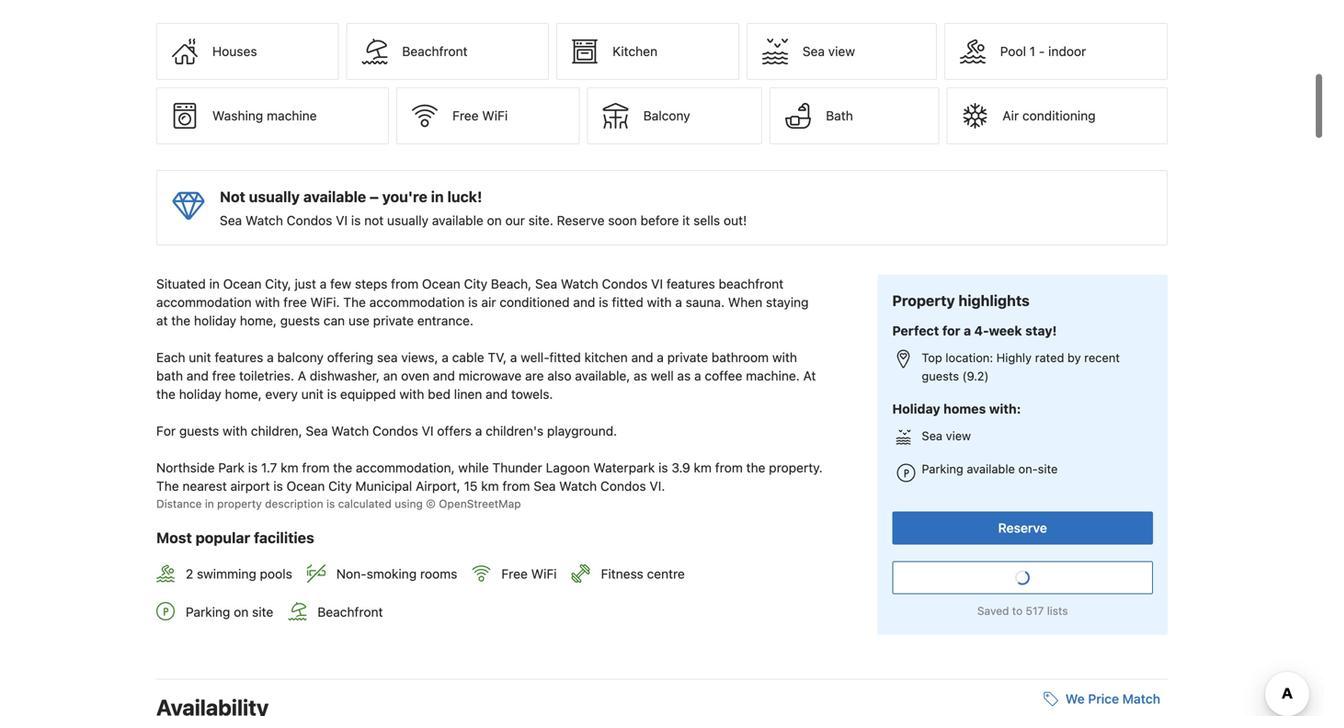 Task type: describe. For each thing, give the bounding box(es) containing it.
you're
[[382, 188, 428, 206]]

houses
[[213, 44, 257, 59]]

sea right children,
[[306, 424, 328, 439]]

0 horizontal spatial on
[[234, 605, 249, 620]]

air conditioning
[[1003, 108, 1096, 123]]

and down microwave at the left
[[486, 387, 508, 402]]

lists
[[1048, 605, 1069, 618]]

0 vertical spatial guests
[[280, 313, 320, 329]]

1 vertical spatial free wifi
[[502, 567, 557, 582]]

1 vertical spatial home,
[[225, 387, 262, 402]]

and up bed on the bottom
[[433, 369, 455, 384]]

swimming
[[197, 567, 257, 582]]

517
[[1026, 605, 1045, 618]]

property
[[893, 292, 956, 310]]

1 vertical spatial private
[[668, 350, 709, 365]]

1 horizontal spatial km
[[481, 479, 499, 494]]

distance
[[156, 498, 202, 511]]

2
[[186, 567, 194, 582]]

match
[[1123, 692, 1161, 707]]

1 horizontal spatial available
[[432, 213, 484, 228]]

0 vertical spatial features
[[667, 277, 716, 292]]

free wifi button
[[397, 88, 580, 145]]

municipal
[[356, 479, 412, 494]]

0 horizontal spatial private
[[373, 313, 414, 329]]

situated
[[156, 277, 206, 292]]

top location: highly rated by recent guests (9.2)
[[922, 351, 1121, 383]]

condos down waterpark
[[601, 479, 647, 494]]

1.7
[[261, 461, 277, 476]]

just
[[295, 277, 316, 292]]

beachfront button
[[346, 23, 550, 80]]

entrance.
[[418, 313, 474, 329]]

calculated
[[338, 498, 392, 511]]

©
[[426, 498, 436, 511]]

sauna.
[[686, 295, 725, 310]]

watch down lagoon
[[560, 479, 597, 494]]

city,
[[265, 277, 291, 292]]

0 horizontal spatial km
[[281, 461, 299, 476]]

sea down holiday
[[922, 429, 943, 443]]

vi.
[[650, 479, 666, 494]]

sea up the conditioned
[[535, 277, 558, 292]]

smoking
[[367, 567, 417, 582]]

we price match button
[[1037, 683, 1169, 716]]

parking for parking on site
[[186, 605, 230, 620]]

0 vertical spatial unit
[[189, 350, 211, 365]]

highly
[[997, 351, 1032, 365]]

openstreetmap
[[439, 498, 521, 511]]

staying
[[766, 295, 809, 310]]

top
[[922, 351, 943, 365]]

washing machine
[[213, 108, 317, 123]]

the right at
[[171, 313, 191, 329]]

is left air
[[469, 295, 478, 310]]

a left cable
[[442, 350, 449, 365]]

out!
[[724, 213, 747, 228]]

0 vertical spatial fitted
[[612, 295, 644, 310]]

pool 1 - indoor button
[[945, 23, 1169, 80]]

at
[[804, 369, 816, 384]]

linen
[[454, 387, 482, 402]]

1 horizontal spatial ocean
[[287, 479, 325, 494]]

property.
[[769, 461, 823, 476]]

on inside "not usually available – you're in luck! sea watch condos vi is not usually available on our site. reserve soon before it sells out!"
[[487, 213, 502, 228]]

is down dishwasher, at left
[[327, 387, 337, 402]]

coffee
[[705, 369, 743, 384]]

a left 4-
[[964, 323, 972, 338]]

price
[[1089, 692, 1120, 707]]

is left calculated
[[327, 498, 335, 511]]

for
[[943, 323, 961, 338]]

a up the well
[[657, 350, 664, 365]]

0 horizontal spatial free
[[212, 369, 236, 384]]

are
[[525, 369, 544, 384]]

to
[[1013, 605, 1023, 618]]

centre
[[647, 567, 685, 582]]

is inside "not usually available – you're in luck! sea watch condos vi is not usually available on our site. reserve soon before it sells out!"
[[351, 213, 361, 228]]

reserve button
[[893, 512, 1154, 545]]

free wifi inside button
[[453, 108, 508, 123]]

balcony
[[277, 350, 324, 365]]

condos up accommodation,
[[373, 424, 419, 439]]

air conditioning button
[[947, 88, 1169, 145]]

recent
[[1085, 351, 1121, 365]]

sea down lagoon
[[534, 479, 556, 494]]

3.9
[[672, 461, 691, 476]]

1 vertical spatial city
[[329, 479, 352, 494]]

children,
[[251, 424, 302, 439]]

1 horizontal spatial site
[[1039, 462, 1059, 476]]

a up toiletries.
[[267, 350, 274, 365]]

conditioned
[[500, 295, 570, 310]]

houses button
[[156, 23, 339, 80]]

from up description
[[302, 461, 330, 476]]

well-
[[521, 350, 550, 365]]

with:
[[990, 402, 1022, 417]]

1 vertical spatial unit
[[301, 387, 324, 402]]

0 horizontal spatial ocean
[[223, 277, 262, 292]]

most
[[156, 530, 192, 547]]

stay!
[[1026, 323, 1058, 338]]

a left coffee on the right
[[695, 369, 702, 384]]

from right '3.9'
[[716, 461, 743, 476]]

most popular facilities
[[156, 530, 314, 547]]

air
[[482, 295, 496, 310]]

0 vertical spatial usually
[[249, 188, 300, 206]]

air
[[1003, 108, 1020, 123]]

sea inside button
[[803, 44, 825, 59]]

guests inside top location: highly rated by recent guests (9.2)
[[922, 369, 960, 383]]

2 horizontal spatial ocean
[[422, 277, 461, 292]]

-
[[1040, 44, 1046, 59]]

saved to 517 lists
[[978, 605, 1069, 618]]

we
[[1066, 692, 1085, 707]]

saved
[[978, 605, 1010, 618]]

before
[[641, 213, 679, 228]]

holiday
[[893, 402, 941, 417]]

watch down the equipped
[[332, 424, 369, 439]]

oven
[[401, 369, 430, 384]]

not usually available – you're in luck! sea watch condos vi is not usually available on our site. reserve soon before it sells out!
[[220, 188, 747, 228]]

bathroom
[[712, 350, 769, 365]]

non-smoking rooms
[[337, 567, 458, 582]]

with up machine. on the right bottom of page
[[773, 350, 798, 365]]

with up park
[[223, 424, 248, 439]]

nearest
[[183, 479, 227, 494]]

is left 1.7
[[248, 461, 258, 476]]

from right the steps
[[391, 277, 419, 292]]

0 vertical spatial available
[[304, 188, 366, 206]]

property highlights
[[893, 292, 1030, 310]]

4-
[[975, 323, 990, 338]]

airport
[[231, 479, 270, 494]]

reserve inside button
[[999, 521, 1048, 536]]

holiday homes with:
[[893, 402, 1022, 417]]

1 vertical spatial the
[[156, 479, 179, 494]]

sea view button
[[747, 23, 937, 80]]

pool 1 - indoor
[[1001, 44, 1087, 59]]

airport,
[[416, 479, 461, 494]]

parking on site
[[186, 605, 274, 620]]

not
[[220, 188, 246, 206]]

by
[[1068, 351, 1082, 365]]



Task type: vqa. For each thing, say whether or not it's contained in the screenshot.
Kitchen
yes



Task type: locate. For each thing, give the bounding box(es) containing it.
sea view up bath
[[803, 44, 856, 59]]

1 vertical spatial reserve
[[999, 521, 1048, 536]]

1 horizontal spatial features
[[667, 277, 716, 292]]

site
[[1039, 462, 1059, 476], [252, 605, 274, 620]]

0 vertical spatial home,
[[240, 313, 277, 329]]

also
[[548, 369, 572, 384]]

0 horizontal spatial parking
[[186, 605, 230, 620]]

on down 2 swimming pools
[[234, 605, 249, 620]]

0 horizontal spatial view
[[829, 44, 856, 59]]

sea inside "not usually available – you're in luck! sea watch condos vi is not usually available on our site. reserve soon before it sells out!"
[[220, 213, 242, 228]]

from
[[391, 277, 419, 292], [302, 461, 330, 476], [716, 461, 743, 476], [503, 479, 530, 494]]

0 horizontal spatial sea view
[[803, 44, 856, 59]]

usually right not
[[249, 188, 300, 206]]

sea view down holiday homes with:
[[922, 429, 972, 443]]

1 vertical spatial sea view
[[922, 429, 972, 443]]

1 vertical spatial holiday
[[179, 387, 222, 402]]

1 vertical spatial free
[[502, 567, 528, 582]]

the left property.
[[747, 461, 766, 476]]

0 horizontal spatial fitted
[[550, 350, 581, 365]]

–
[[370, 188, 379, 206]]

week
[[990, 323, 1023, 338]]

fitness centre
[[601, 567, 685, 582]]

the down bath
[[156, 387, 176, 402]]

a
[[320, 277, 327, 292], [676, 295, 683, 310], [964, 323, 972, 338], [267, 350, 274, 365], [442, 350, 449, 365], [511, 350, 518, 365], [657, 350, 664, 365], [695, 369, 702, 384], [476, 424, 483, 439]]

1 vertical spatial site
[[252, 605, 274, 620]]

available
[[304, 188, 366, 206], [432, 213, 484, 228], [967, 462, 1016, 476]]

with down oven
[[400, 387, 425, 402]]

facilities
[[254, 530, 314, 547]]

property
[[217, 498, 262, 511]]

bath
[[826, 108, 854, 123]]

is left not
[[351, 213, 361, 228]]

1 horizontal spatial private
[[668, 350, 709, 365]]

bath button
[[770, 88, 940, 145]]

free right rooms
[[502, 567, 528, 582]]

(9.2)
[[963, 369, 989, 383]]

0 vertical spatial reserve
[[557, 213, 605, 228]]

a left 'few' on the left top
[[320, 277, 327, 292]]

0 horizontal spatial city
[[329, 479, 352, 494]]

0 vertical spatial the
[[343, 295, 366, 310]]

0 vertical spatial in
[[431, 188, 444, 206]]

site.
[[529, 213, 554, 228]]

1 vertical spatial guests
[[922, 369, 960, 383]]

indoor
[[1049, 44, 1087, 59]]

on-
[[1019, 462, 1039, 476]]

home, down city,
[[240, 313, 277, 329]]

1 vertical spatial wifi
[[532, 567, 557, 582]]

2 vertical spatial guests
[[179, 424, 219, 439]]

our
[[506, 213, 525, 228]]

highlights
[[959, 292, 1030, 310]]

sea view inside button
[[803, 44, 856, 59]]

1 horizontal spatial vi
[[422, 424, 434, 439]]

1 horizontal spatial free
[[284, 295, 307, 310]]

and right the conditioned
[[574, 295, 596, 310]]

km right 1.7
[[281, 461, 299, 476]]

0 vertical spatial free wifi
[[453, 108, 508, 123]]

1 vertical spatial view
[[946, 429, 972, 443]]

a left sauna.
[[676, 295, 683, 310]]

parking available on-site
[[922, 462, 1059, 476]]

a right offers
[[476, 424, 483, 439]]

an
[[384, 369, 398, 384]]

the up distance
[[156, 479, 179, 494]]

non-
[[337, 567, 367, 582]]

1 horizontal spatial beachfront
[[402, 44, 468, 59]]

0 vertical spatial view
[[829, 44, 856, 59]]

dishwasher,
[[310, 369, 380, 384]]

reserve right site.
[[557, 213, 605, 228]]

2 horizontal spatial guests
[[922, 369, 960, 383]]

kitchen
[[585, 350, 628, 365]]

unit down a
[[301, 387, 324, 402]]

beachfront
[[719, 277, 784, 292]]

we price match
[[1066, 692, 1161, 707]]

accommodation up entrance.
[[370, 295, 465, 310]]

condos up just
[[287, 213, 333, 228]]

wifi left fitness
[[532, 567, 557, 582]]

city up calculated
[[329, 479, 352, 494]]

ocean up entrance.
[[422, 277, 461, 292]]

fitted up also
[[550, 350, 581, 365]]

with down city,
[[255, 295, 280, 310]]

0 vertical spatial parking
[[922, 462, 964, 476]]

in inside "not usually available – you're in luck! sea watch condos vi is not usually available on our site. reserve soon before it sells out!"
[[431, 188, 444, 206]]

as left the well
[[634, 369, 648, 384]]

fitted up "kitchen" at left
[[612, 295, 644, 310]]

reserve up "save the property" image
[[999, 521, 1048, 536]]

is left '3.9'
[[659, 461, 669, 476]]

1 horizontal spatial parking
[[922, 462, 964, 476]]

sea up "bath" button
[[803, 44, 825, 59]]

machine
[[267, 108, 317, 123]]

rated
[[1036, 351, 1065, 365]]

holiday down situated
[[194, 313, 237, 329]]

can
[[324, 313, 345, 329]]

view
[[829, 44, 856, 59], [946, 429, 972, 443]]

condos inside "not usually available – you're in luck! sea watch condos vi is not usually available on our site. reserve soon before it sells out!"
[[287, 213, 333, 228]]

2 vertical spatial available
[[967, 462, 1016, 476]]

pools
[[260, 567, 292, 582]]

equipped
[[340, 387, 396, 402]]

0 horizontal spatial as
[[634, 369, 648, 384]]

1 horizontal spatial usually
[[387, 213, 429, 228]]

2 horizontal spatial vi
[[652, 277, 663, 292]]

1 vertical spatial free
[[212, 369, 236, 384]]

1 as from the left
[[634, 369, 648, 384]]

wifi inside button
[[482, 108, 508, 123]]

1 horizontal spatial reserve
[[999, 521, 1048, 536]]

as right the well
[[678, 369, 691, 384]]

1 vertical spatial fitted
[[550, 350, 581, 365]]

1 vertical spatial in
[[209, 277, 220, 292]]

save the property image
[[1015, 584, 1029, 587]]

features up sauna.
[[667, 277, 716, 292]]

free wifi down beachfront button at left top
[[453, 108, 508, 123]]

0 horizontal spatial usually
[[249, 188, 300, 206]]

0 horizontal spatial guests
[[179, 424, 219, 439]]

1 horizontal spatial unit
[[301, 387, 324, 402]]

is down 1.7
[[274, 479, 283, 494]]

beachfront up free wifi button
[[402, 44, 468, 59]]

available down luck! in the top left of the page
[[432, 213, 484, 228]]

2 vertical spatial in
[[205, 498, 214, 511]]

watch up city,
[[246, 213, 283, 228]]

private up the well
[[668, 350, 709, 365]]

vi left offers
[[422, 424, 434, 439]]

fitted
[[612, 295, 644, 310], [550, 350, 581, 365]]

0 vertical spatial free
[[284, 295, 307, 310]]

view up bath
[[829, 44, 856, 59]]

unit right each
[[189, 350, 211, 365]]

unit
[[189, 350, 211, 365], [301, 387, 324, 402]]

0 vertical spatial free
[[453, 108, 479, 123]]

perfect
[[893, 323, 940, 338]]

2 as from the left
[[678, 369, 691, 384]]

wifi down beachfront button at left top
[[482, 108, 508, 123]]

condos down "soon"
[[602, 277, 648, 292]]

site down "pools"
[[252, 605, 274, 620]]

0 horizontal spatial vi
[[336, 213, 348, 228]]

on
[[487, 213, 502, 228], [234, 605, 249, 620]]

soon
[[608, 213, 637, 228]]

accommodation,
[[356, 461, 455, 476]]

0 horizontal spatial site
[[252, 605, 274, 620]]

washing machine button
[[156, 88, 389, 145]]

guests down top
[[922, 369, 960, 383]]

vi down before
[[652, 277, 663, 292]]

it
[[683, 213, 690, 228]]

accommodation
[[156, 295, 252, 310], [370, 295, 465, 310]]

free left toiletries.
[[212, 369, 236, 384]]

guests
[[280, 313, 320, 329], [922, 369, 960, 383], [179, 424, 219, 439]]

at
[[156, 313, 168, 329]]

is up "kitchen" at left
[[599, 295, 609, 310]]

vi left not
[[336, 213, 348, 228]]

1 horizontal spatial guests
[[280, 313, 320, 329]]

0 vertical spatial beachfront
[[402, 44, 468, 59]]

1 vertical spatial usually
[[387, 213, 429, 228]]

1 horizontal spatial fitted
[[612, 295, 644, 310]]

1 vertical spatial beachfront
[[318, 605, 383, 620]]

in down "nearest" at bottom
[[205, 498, 214, 511]]

1 horizontal spatial accommodation
[[370, 295, 465, 310]]

0 horizontal spatial unit
[[189, 350, 211, 365]]

northside
[[156, 461, 215, 476]]

as
[[634, 369, 648, 384], [678, 369, 691, 384]]

rooms
[[420, 567, 458, 582]]

0 vertical spatial wifi
[[482, 108, 508, 123]]

reserve
[[557, 213, 605, 228], [999, 521, 1048, 536]]

reserve inside "not usually available – you're in luck! sea watch condos vi is not usually available on our site. reserve soon before it sells out!"
[[557, 213, 605, 228]]

ocean
[[223, 277, 262, 292], [422, 277, 461, 292], [287, 479, 325, 494]]

usually down you're on the left top
[[387, 213, 429, 228]]

parking for parking available on-site
[[922, 462, 964, 476]]

1 accommodation from the left
[[156, 295, 252, 310]]

towels.
[[512, 387, 553, 402]]

1 horizontal spatial as
[[678, 369, 691, 384]]

playground.
[[547, 424, 618, 439]]

km
[[281, 461, 299, 476], [694, 461, 712, 476], [481, 479, 499, 494]]

sea down not
[[220, 213, 242, 228]]

a right tv,
[[511, 350, 518, 365]]

1 horizontal spatial free
[[502, 567, 528, 582]]

in left luck! in the top left of the page
[[431, 188, 444, 206]]

sells
[[694, 213, 721, 228]]

site up reserve button at the bottom
[[1039, 462, 1059, 476]]

guests down wifi.
[[280, 313, 320, 329]]

0 horizontal spatial features
[[215, 350, 264, 365]]

0 vertical spatial private
[[373, 313, 414, 329]]

lagoon
[[546, 461, 590, 476]]

2 horizontal spatial km
[[694, 461, 712, 476]]

homes
[[944, 402, 987, 417]]

view down holiday homes with:
[[946, 429, 972, 443]]

watch inside "not usually available – you're in luck! sea watch condos vi is not usually available on our site. reserve soon before it sells out!"
[[246, 213, 283, 228]]

the
[[343, 295, 366, 310], [156, 479, 179, 494]]

watch up the conditioned
[[561, 277, 599, 292]]

few
[[330, 277, 352, 292]]

km right '3.9'
[[694, 461, 712, 476]]

the up "use"
[[343, 295, 366, 310]]

washing
[[213, 108, 263, 123]]

0 vertical spatial vi
[[336, 213, 348, 228]]

parking down 2
[[186, 605, 230, 620]]

and right bath
[[187, 369, 209, 384]]

on left our
[[487, 213, 502, 228]]

1 horizontal spatial city
[[464, 277, 488, 292]]

km right "15"
[[481, 479, 499, 494]]

1 vertical spatial parking
[[186, 605, 230, 620]]

the
[[171, 313, 191, 329], [156, 387, 176, 402], [333, 461, 353, 476], [747, 461, 766, 476]]

usually
[[249, 188, 300, 206], [387, 213, 429, 228]]

view inside button
[[829, 44, 856, 59]]

1 horizontal spatial sea view
[[922, 429, 972, 443]]

with left sauna.
[[647, 295, 672, 310]]

0 horizontal spatial available
[[304, 188, 366, 206]]

accommodation down situated
[[156, 295, 252, 310]]

1 horizontal spatial the
[[343, 295, 366, 310]]

2 vertical spatial vi
[[422, 424, 434, 439]]

each
[[156, 350, 185, 365]]

0 horizontal spatial reserve
[[557, 213, 605, 228]]

0 horizontal spatial free
[[453, 108, 479, 123]]

ocean left city,
[[223, 277, 262, 292]]

free down beachfront button at left top
[[453, 108, 479, 123]]

1 horizontal spatial view
[[946, 429, 972, 443]]

15
[[464, 479, 478, 494]]

the up calculated
[[333, 461, 353, 476]]

beachfront down non- at the bottom of page
[[318, 605, 383, 620]]

guests right for
[[179, 424, 219, 439]]

vi inside "not usually available – you're in luck! sea watch condos vi is not usually available on our site. reserve soon before it sells out!"
[[336, 213, 348, 228]]

1 vertical spatial on
[[234, 605, 249, 620]]

views,
[[401, 350, 438, 365]]

from down thunder
[[503, 479, 530, 494]]

2 accommodation from the left
[[370, 295, 465, 310]]

0 vertical spatial city
[[464, 277, 488, 292]]

and up the well
[[632, 350, 654, 365]]

0 horizontal spatial beachfront
[[318, 605, 383, 620]]

vi
[[336, 213, 348, 228], [652, 277, 663, 292], [422, 424, 434, 439]]

for
[[156, 424, 176, 439]]

perfect for a 4-week stay!
[[893, 323, 1058, 338]]

conditioning
[[1023, 108, 1096, 123]]

1 vertical spatial features
[[215, 350, 264, 365]]

kitchen button
[[557, 23, 740, 80]]

holiday down bath
[[179, 387, 222, 402]]

cable
[[452, 350, 485, 365]]

0 vertical spatial site
[[1039, 462, 1059, 476]]

offers
[[437, 424, 472, 439]]

1 vertical spatial available
[[432, 213, 484, 228]]

2 horizontal spatial available
[[967, 462, 1016, 476]]

description
[[265, 498, 324, 511]]

0 horizontal spatial wifi
[[482, 108, 508, 123]]

free down just
[[284, 295, 307, 310]]

1 horizontal spatial on
[[487, 213, 502, 228]]

0 vertical spatial on
[[487, 213, 502, 228]]

in right situated
[[209, 277, 220, 292]]

sea view
[[803, 44, 856, 59], [922, 429, 972, 443]]

available left on-
[[967, 462, 1016, 476]]

available left –
[[304, 188, 366, 206]]

free
[[453, 108, 479, 123], [502, 567, 528, 582]]

0 vertical spatial holiday
[[194, 313, 237, 329]]

beachfront inside button
[[402, 44, 468, 59]]

free inside free wifi button
[[453, 108, 479, 123]]

1 horizontal spatial wifi
[[532, 567, 557, 582]]

location:
[[946, 351, 994, 365]]

1 vertical spatial vi
[[652, 277, 663, 292]]



